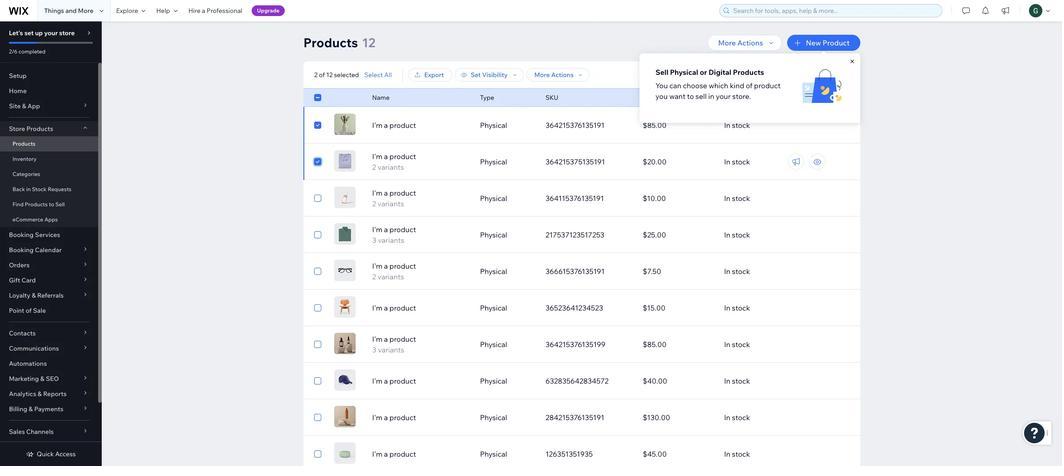 Task type: describe. For each thing, give the bounding box(es) containing it.
$85.00 link for 364215376135191
[[638, 115, 719, 136]]

site
[[9, 102, 21, 110]]

completed
[[19, 48, 45, 55]]

contacts button
[[0, 326, 98, 342]]

site & app button
[[0, 99, 98, 114]]

$15.00 link
[[638, 298, 719, 319]]

export
[[424, 71, 444, 79]]

i'm a product link for 632835642834572
[[367, 376, 475, 387]]

284215376135191
[[546, 414, 605, 423]]

sell inside 'sell physical or digital products you can choose which kind of product you want to sell in your store.'
[[656, 68, 669, 77]]

requests
[[48, 186, 71, 193]]

select
[[364, 71, 383, 79]]

set
[[471, 71, 481, 79]]

$40.00
[[643, 377, 668, 386]]

physical link for 364215376135191
[[475, 115, 540, 136]]

i'm a product for 126351351935
[[372, 450, 416, 459]]

selected
[[334, 71, 359, 79]]

booking for booking services
[[9, 231, 34, 239]]

more actions button
[[708, 35, 782, 51]]

variants for 217537123517253
[[378, 236, 404, 245]]

communications
[[9, 345, 59, 353]]

in stock link for 366615376135191
[[719, 261, 816, 283]]

new
[[806, 38, 821, 47]]

i'm a product for 36523641234523
[[372, 304, 416, 313]]

7 i'm from the top
[[372, 335, 383, 344]]

select all button
[[364, 71, 392, 79]]

in stock link for 364215375135191
[[719, 151, 816, 173]]

stock for 364215376135191
[[732, 121, 750, 130]]

booking calendar button
[[0, 243, 98, 258]]

or
[[700, 68, 707, 77]]

find products to sell
[[13, 201, 65, 208]]

$10.00
[[643, 194, 666, 203]]

217537123517253
[[546, 231, 605, 240]]

in stock link for 364215376135191
[[719, 115, 816, 136]]

variants for 364215375135191
[[378, 163, 404, 172]]

i'm a product 3 variants for 364215376135199
[[372, 335, 416, 355]]

automations
[[9, 360, 47, 368]]

booking for booking calendar
[[9, 246, 34, 254]]

physical link for 364115376135191
[[475, 188, 540, 209]]

back in stock requests
[[13, 186, 71, 193]]

sell physical or digital products you can choose which kind of product you want to sell in your store.
[[656, 68, 781, 101]]

stock for 364215376135199
[[732, 341, 750, 350]]

stock for 366615376135191
[[732, 267, 750, 276]]

loyalty & referrals button
[[0, 288, 98, 304]]

in for 364215376135191
[[724, 121, 731, 130]]

can
[[670, 81, 682, 90]]

home
[[9, 87, 27, 95]]

i'm a product for 632835642834572
[[372, 377, 416, 386]]

automations link
[[0, 357, 98, 372]]

2 of 12 selected
[[314, 71, 359, 79]]

stock
[[32, 186, 47, 193]]

card
[[22, 277, 36, 285]]

i'm a product 2 variants for 364115376135191
[[372, 189, 416, 208]]

variants for 366615376135191
[[378, 273, 404, 282]]

sell
[[696, 92, 707, 101]]

analytics & reports button
[[0, 387, 98, 402]]

point
[[9, 307, 24, 315]]

more actions for more actions button
[[535, 71, 574, 79]]

$85.00 link for 364215376135199
[[638, 334, 719, 356]]

in for 284215376135191
[[724, 414, 731, 423]]

364215376135191
[[546, 121, 605, 130]]

gift card
[[9, 277, 36, 285]]

billing & payments
[[9, 406, 63, 414]]

$85.00 for 364215376135199
[[643, 341, 667, 350]]

ecommerce apps
[[13, 217, 58, 223]]

apps
[[45, 217, 58, 223]]

variants for 364115376135191
[[378, 200, 404, 208]]

orders
[[9, 262, 30, 270]]

analytics
[[9, 391, 36, 399]]

632835642834572 link
[[540, 371, 638, 392]]

in stock for 364115376135191
[[724, 194, 750, 203]]

36523641234523 link
[[540, 298, 638, 319]]

physical for 632835642834572
[[480, 377, 507, 386]]

want
[[670, 92, 686, 101]]

in stock link for 364215376135199
[[719, 334, 816, 356]]

more for more actions button
[[535, 71, 550, 79]]

284215376135191 link
[[540, 408, 638, 429]]

select all
[[364, 71, 392, 79]]

in inside 'sell physical or digital products you can choose which kind of product you want to sell in your store.'
[[709, 92, 715, 101]]

in for 126351351935
[[724, 450, 731, 459]]

in stock for 217537123517253
[[724, 231, 750, 240]]

physical link for 366615376135191
[[475, 261, 540, 283]]

marketing & seo
[[9, 375, 59, 383]]

to inside 'sell physical or digital products you can choose which kind of product you want to sell in your store.'
[[687, 92, 694, 101]]

product inside 'sell physical or digital products you can choose which kind of product you want to sell in your store.'
[[754, 81, 781, 90]]

in inside the sidebar element
[[26, 186, 31, 193]]

stock for 126351351935
[[732, 450, 750, 459]]

physical for 126351351935
[[480, 450, 507, 459]]

in stock link for 632835642834572
[[719, 371, 816, 392]]

reports
[[43, 391, 67, 399]]

booking calendar
[[9, 246, 62, 254]]

back
[[13, 186, 25, 193]]

$130.00 link
[[638, 408, 719, 429]]

8 i'm from the top
[[372, 377, 383, 386]]

& for site
[[22, 102, 26, 110]]

of inside 'sell physical or digital products you can choose which kind of product you want to sell in your store.'
[[746, 81, 753, 90]]

products 12
[[304, 35, 376, 50]]

up
[[35, 29, 43, 37]]

in for 632835642834572
[[724, 377, 731, 386]]

$25.00 link
[[638, 225, 719, 246]]

ecommerce
[[13, 217, 43, 223]]

$40.00 link
[[638, 371, 719, 392]]

set visibility button
[[455, 68, 524, 82]]

in stock for 126351351935
[[724, 450, 750, 459]]

$25.00
[[643, 231, 666, 240]]

products up 2 of 12 selected
[[304, 35, 358, 50]]

payments
[[34, 406, 63, 414]]

quick access button
[[26, 451, 76, 459]]

hire a professional
[[188, 7, 242, 15]]

home link
[[0, 83, 98, 99]]

loyalty
[[9, 292, 30, 300]]

physical link for 217537123517253
[[475, 225, 540, 246]]

sales
[[9, 429, 25, 437]]

stock for 36523641234523
[[732, 304, 750, 313]]

Search for tools, apps, help & more... field
[[731, 4, 940, 17]]

i'm a product 3 variants for 217537123517253
[[372, 225, 416, 245]]

inventory inside the sidebar element
[[13, 156, 37, 163]]

actions for more actions popup button
[[738, 38, 763, 47]]

of for 12
[[319, 71, 325, 79]]

i'm a product for 364215376135191
[[372, 121, 416, 130]]

setup
[[9, 72, 27, 80]]

in stock for 364215376135199
[[724, 341, 750, 350]]

366615376135191
[[546, 267, 605, 276]]

physical link for 364215376135199
[[475, 334, 540, 356]]

explore
[[116, 7, 138, 15]]

you
[[656, 81, 668, 90]]

i'm a product link for 284215376135191
[[367, 413, 475, 424]]

all
[[384, 71, 392, 79]]

gift
[[9, 277, 20, 285]]

physical link for 284215376135191
[[475, 408, 540, 429]]

let's set up your store
[[9, 29, 75, 37]]

store
[[59, 29, 75, 37]]

632835642834572
[[546, 377, 609, 386]]

in for 364115376135191
[[724, 194, 731, 203]]

categories link
[[0, 167, 98, 182]]

$85.00 for 364215376135191
[[643, 121, 667, 130]]

& for marketing
[[40, 375, 44, 383]]

name
[[372, 94, 390, 102]]

of for sale
[[26, 307, 32, 315]]

physical for 364115376135191
[[480, 194, 507, 203]]

3 for 217537123517253
[[372, 236, 377, 245]]

products inside products link
[[13, 141, 35, 147]]

store
[[9, 125, 25, 133]]

366615376135191 link
[[540, 261, 638, 283]]

products inside "find products to sell" link
[[25, 201, 48, 208]]

2 for 364115376135191
[[372, 200, 376, 208]]

$45.00 link
[[638, 444, 719, 466]]

to inside "find products to sell" link
[[49, 201, 54, 208]]

setup link
[[0, 68, 98, 83]]

in stock for 364215375135191
[[724, 158, 750, 167]]



Task type: locate. For each thing, give the bounding box(es) containing it.
physical for 364215375135191
[[480, 158, 507, 167]]

4 stock from the top
[[732, 231, 750, 240]]

$15.00
[[643, 304, 666, 313]]

8 in from the top
[[724, 377, 731, 386]]

1 stock from the top
[[732, 121, 750, 130]]

1 horizontal spatial sell
[[656, 68, 669, 77]]

help button
[[151, 0, 183, 21]]

7 physical link from the top
[[475, 334, 540, 356]]

& inside dropdown button
[[38, 391, 42, 399]]

3 in stock from the top
[[724, 194, 750, 203]]

0 horizontal spatial sell
[[55, 201, 65, 208]]

booking up orders at the left bottom of page
[[9, 246, 34, 254]]

booking services link
[[0, 228, 98, 243]]

10 in stock from the top
[[724, 450, 750, 459]]

new product
[[806, 38, 850, 47]]

in stock link for 126351351935
[[719, 444, 816, 466]]

physical link
[[475, 115, 540, 136], [475, 151, 540, 173], [475, 188, 540, 209], [475, 225, 540, 246], [475, 261, 540, 283], [475, 298, 540, 319], [475, 334, 540, 356], [475, 371, 540, 392], [475, 408, 540, 429], [475, 444, 540, 466]]

1 vertical spatial i'm a product 3 variants
[[372, 335, 416, 355]]

seo
[[46, 375, 59, 383]]

2 in from the top
[[724, 158, 731, 167]]

1 i'm a product 3 variants from the top
[[372, 225, 416, 245]]

in right sell
[[709, 92, 715, 101]]

3 i'm a product 2 variants from the top
[[372, 262, 416, 282]]

1 vertical spatial booking
[[9, 246, 34, 254]]

in for 217537123517253
[[724, 231, 731, 240]]

1 vertical spatial of
[[746, 81, 753, 90]]

4 in from the top
[[724, 231, 731, 240]]

stock for 364215375135191
[[732, 158, 750, 167]]

i'm a product 2 variants for 364215375135191
[[372, 152, 416, 172]]

2 vertical spatial more
[[535, 71, 550, 79]]

physical for 284215376135191
[[480, 414, 507, 423]]

0 vertical spatial i'm a product 3 variants
[[372, 225, 416, 245]]

8 in stock from the top
[[724, 377, 750, 386]]

4 variants from the top
[[378, 273, 404, 282]]

more actions inside popup button
[[719, 38, 763, 47]]

0 vertical spatial $85.00 link
[[638, 115, 719, 136]]

0 vertical spatial $85.00
[[643, 121, 667, 130]]

4 i'm from the top
[[372, 225, 383, 234]]

& for billing
[[29, 406, 33, 414]]

actions inside more actions popup button
[[738, 38, 763, 47]]

1 vertical spatial more
[[719, 38, 736, 47]]

4 i'm a product from the top
[[372, 414, 416, 423]]

physical for 366615376135191
[[480, 267, 507, 276]]

stock for 364115376135191
[[732, 194, 750, 203]]

of right "kind"
[[746, 81, 753, 90]]

3 i'm a product from the top
[[372, 377, 416, 386]]

find products to sell link
[[0, 197, 98, 213]]

sell
[[656, 68, 669, 77], [55, 201, 65, 208]]

12 up select
[[362, 35, 376, 50]]

in stock for 364215376135191
[[724, 121, 750, 130]]

$85.00 up $40.00
[[643, 341, 667, 350]]

3 variants from the top
[[378, 236, 404, 245]]

5 stock from the top
[[732, 267, 750, 276]]

product
[[754, 81, 781, 90], [390, 121, 416, 130], [390, 152, 416, 161], [390, 189, 416, 198], [390, 225, 416, 234], [390, 262, 416, 271], [390, 304, 416, 313], [390, 335, 416, 344], [390, 377, 416, 386], [390, 414, 416, 423], [390, 450, 416, 459]]

2 for 366615376135191
[[372, 273, 376, 282]]

access
[[55, 451, 76, 459]]

3 i'm a product link from the top
[[367, 376, 475, 387]]

your inside the sidebar element
[[44, 29, 58, 37]]

0 horizontal spatial actions
[[551, 71, 574, 79]]

1 in from the top
[[724, 121, 731, 130]]

in stock link for 364115376135191
[[719, 188, 816, 209]]

more inside button
[[535, 71, 550, 79]]

2 physical link from the top
[[475, 151, 540, 173]]

2 i'm a product link from the top
[[367, 303, 475, 314]]

your right up
[[44, 29, 58, 37]]

inventory down "kind"
[[724, 94, 752, 102]]

0 vertical spatial to
[[687, 92, 694, 101]]

$85.00
[[643, 121, 667, 130], [643, 341, 667, 350]]

1 i'm a product from the top
[[372, 121, 416, 130]]

&
[[22, 102, 26, 110], [32, 292, 36, 300], [40, 375, 44, 383], [38, 391, 42, 399], [29, 406, 33, 414]]

booking down ecommerce
[[9, 231, 34, 239]]

physical link for 36523641234523
[[475, 298, 540, 319]]

stock for 284215376135191
[[732, 414, 750, 423]]

5 i'm from the top
[[372, 262, 383, 271]]

4 in stock link from the top
[[719, 225, 816, 246]]

marketing
[[9, 375, 39, 383]]

store products button
[[0, 121, 98, 137]]

sell up you
[[656, 68, 669, 77]]

0 horizontal spatial more actions
[[535, 71, 574, 79]]

more right and
[[78, 7, 93, 15]]

more actions for more actions popup button
[[719, 38, 763, 47]]

9 i'm from the top
[[372, 414, 383, 423]]

inventory link
[[0, 152, 98, 167]]

& inside dropdown button
[[29, 406, 33, 414]]

5 in stock link from the top
[[719, 261, 816, 283]]

booking inside popup button
[[9, 246, 34, 254]]

10 physical link from the top
[[475, 444, 540, 466]]

analytics & reports
[[9, 391, 67, 399]]

9 in stock link from the top
[[719, 408, 816, 429]]

in stock for 284215376135191
[[724, 414, 750, 423]]

in stock link for 217537123517253
[[719, 225, 816, 246]]

inventory
[[724, 94, 752, 102], [13, 156, 37, 163]]

1 $85.00 link from the top
[[638, 115, 719, 136]]

2 i'm a product 2 variants from the top
[[372, 189, 416, 208]]

9 in stock from the top
[[724, 414, 750, 423]]

2 for 364215375135191
[[372, 163, 376, 172]]

upgrade button
[[252, 5, 285, 16]]

more actions button
[[527, 68, 590, 82]]

i'm a product 2 variants for 366615376135191
[[372, 262, 416, 282]]

store products
[[9, 125, 53, 133]]

set visibility
[[471, 71, 508, 79]]

sales channels button
[[0, 425, 98, 440]]

0 vertical spatial 12
[[362, 35, 376, 50]]

products up products link
[[26, 125, 53, 133]]

in stock link for 36523641234523
[[719, 298, 816, 319]]

in for 36523641234523
[[724, 304, 731, 313]]

6 in stock from the top
[[724, 304, 750, 313]]

let's
[[9, 29, 23, 37]]

1 horizontal spatial inventory
[[724, 94, 752, 102]]

in stock for 36523641234523
[[724, 304, 750, 313]]

i'm a product link for 364215376135191
[[367, 120, 475, 131]]

things
[[44, 7, 64, 15]]

1 vertical spatial 12
[[326, 71, 333, 79]]

products inside 'sell physical or digital products you can choose which kind of product you want to sell in your store.'
[[733, 68, 764, 77]]

calendar
[[35, 246, 62, 254]]

1 horizontal spatial your
[[716, 92, 731, 101]]

1 in stock link from the top
[[719, 115, 816, 136]]

6 in stock link from the top
[[719, 298, 816, 319]]

2 i'm a product from the top
[[372, 304, 416, 313]]

help
[[156, 7, 170, 15]]

0 horizontal spatial in
[[26, 186, 31, 193]]

1 booking from the top
[[9, 231, 34, 239]]

quick
[[37, 451, 54, 459]]

i'm a product for 284215376135191
[[372, 414, 416, 423]]

2 $85.00 link from the top
[[638, 334, 719, 356]]

ecommerce apps link
[[0, 213, 98, 228]]

2/6 completed
[[9, 48, 45, 55]]

products up ecommerce apps
[[25, 201, 48, 208]]

back in stock requests link
[[0, 182, 98, 197]]

0 horizontal spatial of
[[26, 307, 32, 315]]

1 vertical spatial $85.00 link
[[638, 334, 719, 356]]

services
[[35, 231, 60, 239]]

1 vertical spatial 3
[[372, 346, 377, 355]]

more actions inside button
[[535, 71, 574, 79]]

1 in stock from the top
[[724, 121, 750, 130]]

0 horizontal spatial 12
[[326, 71, 333, 79]]

of left selected on the left
[[319, 71, 325, 79]]

i'm a product link for 126351351935
[[367, 450, 475, 460]]

physical link for 364215375135191
[[475, 151, 540, 173]]

0 vertical spatial actions
[[738, 38, 763, 47]]

$85.00 link
[[638, 115, 719, 136], [638, 334, 719, 356]]

actions
[[738, 38, 763, 47], [551, 71, 574, 79]]

6 stock from the top
[[732, 304, 750, 313]]

4 in stock from the top
[[724, 231, 750, 240]]

5 in from the top
[[724, 267, 731, 276]]

in right back
[[26, 186, 31, 193]]

2 horizontal spatial more
[[719, 38, 736, 47]]

0 vertical spatial of
[[319, 71, 325, 79]]

referrals
[[37, 292, 64, 300]]

$85.00 link up $40.00 link
[[638, 334, 719, 356]]

3 physical link from the top
[[475, 188, 540, 209]]

1 horizontal spatial more
[[535, 71, 550, 79]]

physical
[[670, 68, 698, 77], [480, 121, 507, 130], [480, 158, 507, 167], [480, 194, 507, 203], [480, 231, 507, 240], [480, 267, 507, 276], [480, 304, 507, 313], [480, 341, 507, 350], [480, 377, 507, 386], [480, 414, 507, 423], [480, 450, 507, 459]]

2 in stock from the top
[[724, 158, 750, 167]]

7 stock from the top
[[732, 341, 750, 350]]

booking services
[[9, 231, 60, 239]]

10 in from the top
[[724, 450, 731, 459]]

& left reports
[[38, 391, 42, 399]]

i'm a product 3 variants
[[372, 225, 416, 245], [372, 335, 416, 355]]

0 horizontal spatial more
[[78, 7, 93, 15]]

9 physical link from the top
[[475, 408, 540, 429]]

1 vertical spatial actions
[[551, 71, 574, 79]]

0 vertical spatial more
[[78, 7, 93, 15]]

7 in stock from the top
[[724, 341, 750, 350]]

10 stock from the top
[[732, 450, 750, 459]]

1 i'm a product link from the top
[[367, 120, 475, 131]]

of inside the sidebar element
[[26, 307, 32, 315]]

& left "seo"
[[40, 375, 44, 383]]

0 vertical spatial booking
[[9, 231, 34, 239]]

1 horizontal spatial to
[[687, 92, 694, 101]]

0 vertical spatial sell
[[656, 68, 669, 77]]

6 in from the top
[[724, 304, 731, 313]]

3 in from the top
[[724, 194, 731, 203]]

more
[[78, 7, 93, 15], [719, 38, 736, 47], [535, 71, 550, 79]]

0 vertical spatial i'm a product 2 variants
[[372, 152, 416, 172]]

$20.00 link
[[638, 151, 719, 173]]

1 vertical spatial your
[[716, 92, 731, 101]]

channels
[[26, 429, 54, 437]]

0 vertical spatial 3
[[372, 236, 377, 245]]

None checkbox
[[314, 230, 321, 241], [314, 267, 321, 277], [314, 303, 321, 314], [314, 340, 321, 350], [314, 376, 321, 387], [314, 413, 321, 424], [314, 230, 321, 241], [314, 267, 321, 277], [314, 303, 321, 314], [314, 340, 321, 350], [314, 376, 321, 387], [314, 413, 321, 424]]

hire a professional link
[[183, 0, 248, 21]]

0 vertical spatial more actions
[[719, 38, 763, 47]]

stock for 632835642834572
[[732, 377, 750, 386]]

364215376135199
[[546, 341, 606, 350]]

& right billing
[[29, 406, 33, 414]]

2 stock from the top
[[732, 158, 750, 167]]

1 i'm from the top
[[372, 121, 383, 130]]

more inside popup button
[[719, 38, 736, 47]]

9 in from the top
[[724, 414, 731, 423]]

10 in stock link from the top
[[719, 444, 816, 466]]

of
[[319, 71, 325, 79], [746, 81, 753, 90], [26, 307, 32, 315]]

8 stock from the top
[[732, 377, 750, 386]]

9 stock from the top
[[732, 414, 750, 423]]

visibility
[[482, 71, 508, 79]]

0 horizontal spatial to
[[49, 201, 54, 208]]

5 physical link from the top
[[475, 261, 540, 283]]

physical inside 'sell physical or digital products you can choose which kind of product you want to sell in your store.'
[[670, 68, 698, 77]]

i'm a product link
[[367, 120, 475, 131], [367, 303, 475, 314], [367, 376, 475, 387], [367, 413, 475, 424], [367, 450, 475, 460]]

3 i'm from the top
[[372, 189, 383, 198]]

more up sku
[[535, 71, 550, 79]]

site & app
[[9, 102, 40, 110]]

physical for 364215376135191
[[480, 121, 507, 130]]

126351351935
[[546, 450, 593, 459]]

& for loyalty
[[32, 292, 36, 300]]

in for 364215376135199
[[724, 341, 731, 350]]

physical for 364215376135199
[[480, 341, 507, 350]]

products down store
[[13, 141, 35, 147]]

more for more actions popup button
[[719, 38, 736, 47]]

in stock link
[[719, 115, 816, 136], [719, 151, 816, 173], [719, 188, 816, 209], [719, 225, 816, 246], [719, 261, 816, 283], [719, 298, 816, 319], [719, 334, 816, 356], [719, 371, 816, 392], [719, 408, 816, 429], [719, 444, 816, 466]]

of left sale
[[26, 307, 32, 315]]

$85.00 link down want
[[638, 115, 719, 136]]

& for analytics
[[38, 391, 42, 399]]

to
[[687, 92, 694, 101], [49, 201, 54, 208]]

1 horizontal spatial more actions
[[719, 38, 763, 47]]

variants for 364215376135199
[[378, 346, 404, 355]]

1 vertical spatial inventory
[[13, 156, 37, 163]]

7 in from the top
[[724, 341, 731, 350]]

sell down requests
[[55, 201, 65, 208]]

loyalty & referrals
[[9, 292, 64, 300]]

1 $85.00 from the top
[[643, 121, 667, 130]]

1 vertical spatial $85.00
[[643, 341, 667, 350]]

physical link for 126351351935
[[475, 444, 540, 466]]

1 vertical spatial i'm a product 2 variants
[[372, 189, 416, 208]]

physical link for 632835642834572
[[475, 371, 540, 392]]

2 variants from the top
[[378, 200, 404, 208]]

4 physical link from the top
[[475, 225, 540, 246]]

more actions up sku
[[535, 71, 574, 79]]

sell inside the sidebar element
[[55, 201, 65, 208]]

in for 366615376135191
[[724, 267, 731, 276]]

$10.00 link
[[638, 188, 719, 209]]

364215376135199 link
[[540, 334, 638, 356]]

more actions up digital
[[719, 38, 763, 47]]

to down back in stock requests link
[[49, 201, 54, 208]]

$45.00
[[643, 450, 667, 459]]

5 i'm a product link from the top
[[367, 450, 475, 460]]

3 in stock link from the top
[[719, 188, 816, 209]]

in stock for 366615376135191
[[724, 267, 750, 276]]

1 vertical spatial more actions
[[535, 71, 574, 79]]

store.
[[733, 92, 751, 101]]

& right loyalty
[[32, 292, 36, 300]]

5 in stock from the top
[[724, 267, 750, 276]]

1 3 from the top
[[372, 236, 377, 245]]

which
[[709, 81, 729, 90]]

1 horizontal spatial of
[[319, 71, 325, 79]]

actions inside more actions button
[[551, 71, 574, 79]]

2
[[314, 71, 318, 79], [372, 163, 376, 172], [372, 200, 376, 208], [372, 273, 376, 282]]

2 i'm from the top
[[372, 152, 383, 161]]

0 horizontal spatial inventory
[[13, 156, 37, 163]]

7 in stock link from the top
[[719, 334, 816, 356]]

you
[[656, 92, 668, 101]]

product
[[823, 38, 850, 47]]

3 stock from the top
[[732, 194, 750, 203]]

2 vertical spatial i'm a product 2 variants
[[372, 262, 416, 282]]

3 for 364215376135199
[[372, 346, 377, 355]]

products up "kind"
[[733, 68, 764, 77]]

2 3 from the top
[[372, 346, 377, 355]]

1 vertical spatial to
[[49, 201, 54, 208]]

in stock for 632835642834572
[[724, 377, 750, 386]]

1 vertical spatial in
[[26, 186, 31, 193]]

stock for 217537123517253
[[732, 231, 750, 240]]

10 i'm from the top
[[372, 450, 383, 459]]

12 left selected on the left
[[326, 71, 333, 79]]

2 vertical spatial of
[[26, 307, 32, 315]]

$85.00 down price
[[643, 121, 667, 130]]

1 horizontal spatial 12
[[362, 35, 376, 50]]

your down which
[[716, 92, 731, 101]]

gift card button
[[0, 273, 98, 288]]

your inside 'sell physical or digital products you can choose which kind of product you want to sell in your store.'
[[716, 92, 731, 101]]

1 i'm a product 2 variants from the top
[[372, 152, 416, 172]]

actions for more actions button
[[551, 71, 574, 79]]

None checkbox
[[314, 92, 321, 103], [314, 120, 321, 131], [314, 157, 321, 167], [314, 193, 321, 204], [314, 450, 321, 460], [314, 92, 321, 103], [314, 120, 321, 131], [314, 157, 321, 167], [314, 193, 321, 204], [314, 450, 321, 460]]

$7.50 link
[[638, 261, 719, 283]]

4 i'm a product link from the top
[[367, 413, 475, 424]]

5 i'm a product from the top
[[372, 450, 416, 459]]

inventory up categories
[[13, 156, 37, 163]]

physical for 36523641234523
[[480, 304, 507, 313]]

communications button
[[0, 342, 98, 357]]

more actions
[[719, 38, 763, 47], [535, 71, 574, 79]]

0 vertical spatial inventory
[[724, 94, 752, 102]]

0 vertical spatial your
[[44, 29, 58, 37]]

2 i'm a product 3 variants from the top
[[372, 335, 416, 355]]

2 in stock link from the top
[[719, 151, 816, 173]]

billing
[[9, 406, 27, 414]]

5 variants from the top
[[378, 346, 404, 355]]

physical for 217537123517253
[[480, 231, 507, 240]]

1 physical link from the top
[[475, 115, 540, 136]]

i'm a product link for 36523641234523
[[367, 303, 475, 314]]

$20.00
[[643, 158, 667, 167]]

8 physical link from the top
[[475, 371, 540, 392]]

2 $85.00 from the top
[[643, 341, 667, 350]]

2 horizontal spatial of
[[746, 81, 753, 90]]

point of sale link
[[0, 304, 98, 319]]

8 in stock link from the top
[[719, 371, 816, 392]]

6 physical link from the top
[[475, 298, 540, 319]]

364215375135191
[[546, 158, 605, 167]]

more up digital
[[719, 38, 736, 47]]

1 horizontal spatial in
[[709, 92, 715, 101]]

products inside store products dropdown button
[[26, 125, 53, 133]]

in stock link for 284215376135191
[[719, 408, 816, 429]]

364115376135191
[[546, 194, 604, 203]]

6 i'm from the top
[[372, 304, 383, 313]]

0 horizontal spatial your
[[44, 29, 58, 37]]

1 horizontal spatial actions
[[738, 38, 763, 47]]

in for 364215375135191
[[724, 158, 731, 167]]

sidebar element
[[0, 21, 102, 467]]

& right site
[[22, 102, 26, 110]]

1 variants from the top
[[378, 163, 404, 172]]

to left sell
[[687, 92, 694, 101]]

products link
[[0, 137, 98, 152]]

contacts
[[9, 330, 36, 338]]

0 vertical spatial in
[[709, 92, 715, 101]]

1 vertical spatial sell
[[55, 201, 65, 208]]

2 booking from the top
[[9, 246, 34, 254]]



Task type: vqa. For each thing, say whether or not it's contained in the screenshot.
the top the Digital
no



